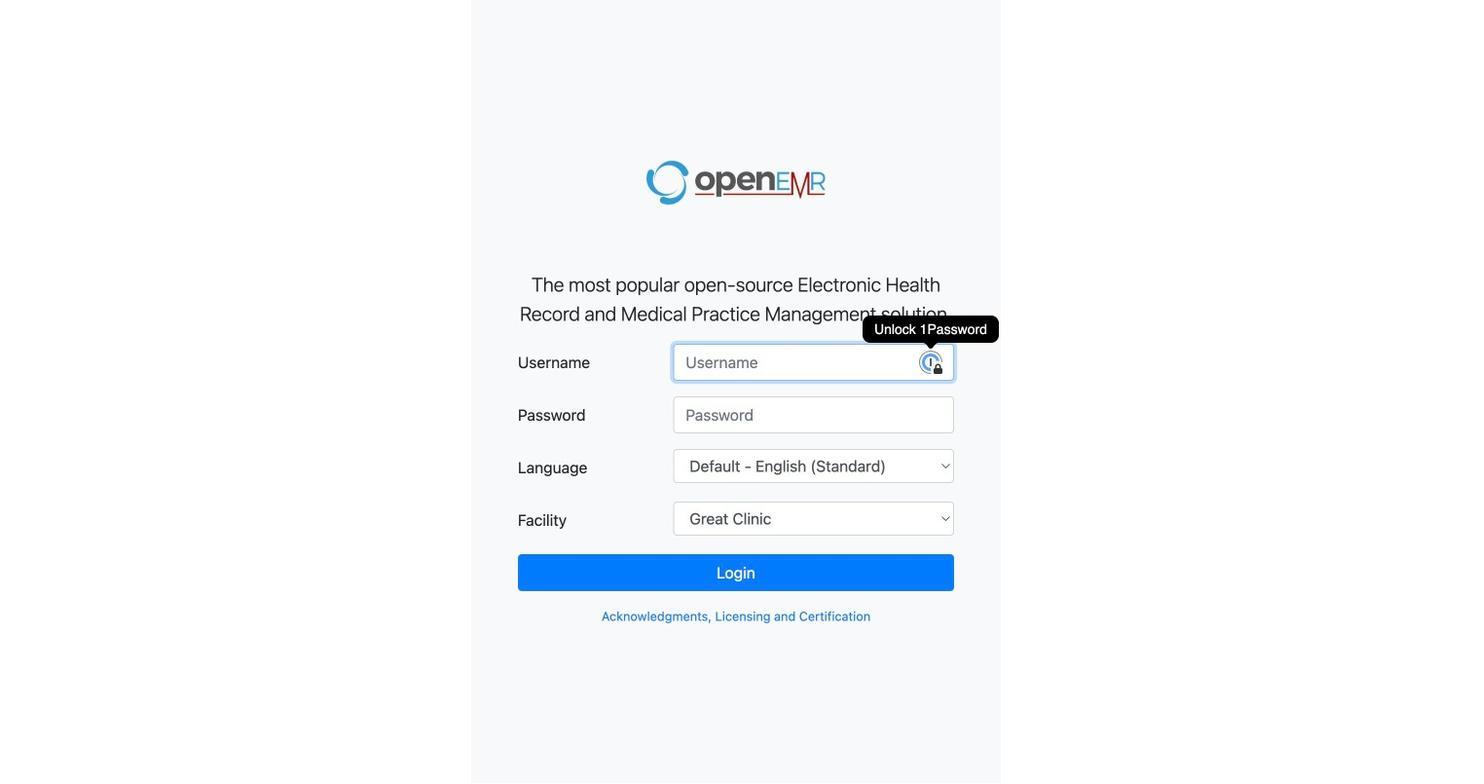 Task type: vqa. For each thing, say whether or not it's contained in the screenshot.
Username text field
yes



Task type: locate. For each thing, give the bounding box(es) containing it.
Username text field
[[673, 344, 955, 381]]

Password password field
[[673, 396, 955, 433]]



